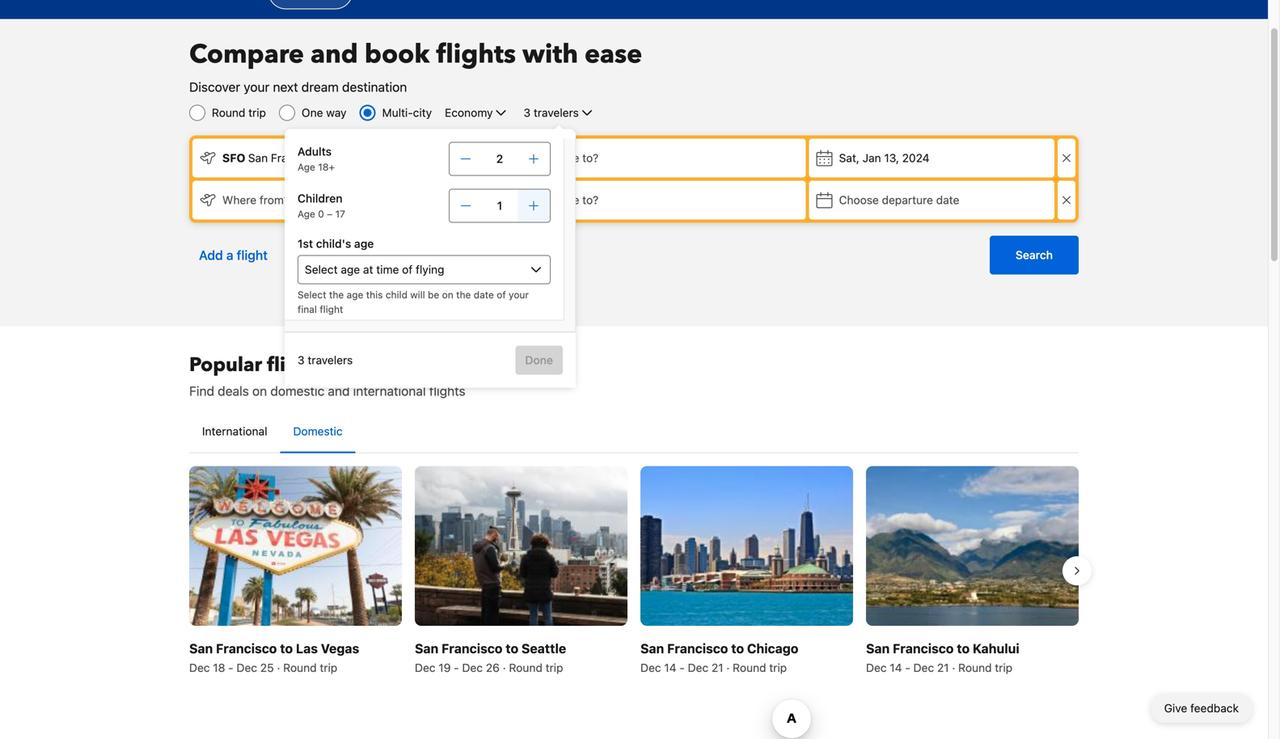 Task type: locate. For each thing, give the bounding box(es) containing it.
2 vertical spatial flights
[[429, 383, 465, 399]]

trip down kahului
[[995, 661, 1012, 674]]

age
[[298, 161, 315, 173], [298, 208, 315, 220]]

to for las
[[280, 641, 293, 656]]

flights right the international
[[429, 383, 465, 399]]

round down las
[[283, 661, 317, 674]]

0 vertical spatial on
[[442, 289, 453, 300]]

19
[[439, 661, 451, 674]]

francisco up 25
[[216, 641, 277, 656]]

21 inside san francisco to chicago dec 14 - dec 21 · round trip
[[711, 661, 723, 674]]

where inside dropdown button
[[545, 151, 579, 165]]

where down 3 travelers dropdown button on the top left of the page
[[545, 151, 579, 165]]

1 vertical spatial on
[[252, 383, 267, 399]]

0 horizontal spatial on
[[252, 383, 267, 399]]

flights
[[436, 37, 516, 72], [267, 352, 327, 378], [429, 383, 465, 399]]

3 up domestic
[[298, 353, 305, 367]]

3 to from the left
[[731, 641, 744, 656]]

age inside the children age 0 – 17
[[298, 208, 315, 220]]

0 vertical spatial travelers
[[534, 106, 579, 119]]

child's
[[316, 237, 351, 250]]

age for children
[[298, 208, 315, 220]]

francisco inside san francisco to kahului dec 14 - dec 21 · round trip
[[893, 641, 954, 656]]

where to? down 3 travelers dropdown button on the top left of the page
[[545, 151, 599, 165]]

1 vertical spatial date
[[474, 289, 494, 300]]

where
[[545, 151, 579, 165], [222, 193, 256, 207], [545, 193, 579, 207]]

near
[[332, 352, 374, 378]]

francisco inside san francisco to chicago dec 14 - dec 21 · round trip
[[667, 641, 728, 656]]

adults
[[298, 145, 332, 158]]

region
[[176, 460, 1092, 682]]

way
[[326, 106, 347, 119]]

your
[[244, 79, 270, 95], [509, 289, 529, 300]]

to inside san francisco to las vegas dec 18 - dec 25 · round trip
[[280, 641, 293, 656]]

1 14 from the left
[[664, 661, 676, 674]]

san inside san francisco to chicago dec 14 - dec 21 · round trip
[[640, 641, 664, 656]]

18
[[213, 661, 225, 674]]

1 where to? from the top
[[545, 151, 599, 165]]

1 horizontal spatial your
[[509, 289, 529, 300]]

1 horizontal spatial 3
[[524, 106, 531, 119]]

trip down the seattle
[[546, 661, 563, 674]]

compare
[[189, 37, 304, 72]]

destination
[[342, 79, 407, 95]]

san francisco to kahului image
[[866, 466, 1079, 626]]

to? for choose
[[582, 193, 599, 207]]

done
[[525, 353, 553, 367]]

14 inside san francisco to kahului dec 14 - dec 21 · round trip
[[890, 661, 902, 674]]

1 21 from the left
[[711, 661, 723, 674]]

1 horizontal spatial 14
[[890, 661, 902, 674]]

4 · from the left
[[952, 661, 955, 674]]

to left the seattle
[[506, 641, 518, 656]]

where left from?
[[222, 193, 256, 207]]

3 travelers down with
[[524, 106, 579, 119]]

flight right a
[[237, 247, 268, 263]]

1 to? from the top
[[582, 151, 599, 165]]

and down near
[[328, 383, 350, 399]]

round down the seattle
[[509, 661, 542, 674]]

where to? right 1
[[545, 193, 599, 207]]

2 to? from the top
[[582, 193, 599, 207]]

0 horizontal spatial the
[[329, 289, 344, 300]]

18+
[[318, 161, 335, 173]]

2 · from the left
[[503, 661, 506, 674]]

21 for kahului
[[937, 661, 949, 674]]

1 san from the left
[[189, 641, 213, 656]]

0 vertical spatial your
[[244, 79, 270, 95]]

1 vertical spatial age
[[347, 289, 363, 300]]

san inside san francisco to kahului dec 14 - dec 21 · round trip
[[866, 641, 890, 656]]

where inside popup button
[[545, 193, 579, 207]]

2 dec from the left
[[237, 661, 257, 674]]

where for sfo
[[545, 151, 579, 165]]

with
[[522, 37, 578, 72]]

travelers down with
[[534, 106, 579, 119]]

1 horizontal spatial 3 travelers
[[524, 106, 579, 119]]

2 - from the left
[[454, 661, 459, 674]]

·
[[277, 661, 280, 674], [503, 661, 506, 674], [726, 661, 730, 674], [952, 661, 955, 674]]

flight inside select the age this child will be on the date of your final flight
[[320, 304, 343, 315]]

domestic
[[270, 383, 324, 399]]

21 inside san francisco to kahului dec 14 - dec 21 · round trip
[[937, 661, 949, 674]]

1 horizontal spatial the
[[456, 289, 471, 300]]

3 francisco from the left
[[667, 641, 728, 656]]

to left chicago
[[731, 641, 744, 656]]

san inside 'san francisco to seattle dec 19 - dec 26 · round trip'
[[415, 641, 438, 656]]

0 horizontal spatial your
[[244, 79, 270, 95]]

1 horizontal spatial on
[[442, 289, 453, 300]]

round for san francisco to seattle
[[509, 661, 542, 674]]

flights up domestic
[[267, 352, 327, 378]]

round down chicago
[[733, 661, 766, 674]]

1 vertical spatial 3
[[298, 353, 305, 367]]

where to? inside popup button
[[545, 193, 599, 207]]

-
[[228, 661, 233, 674], [454, 661, 459, 674], [679, 661, 685, 674], [905, 661, 910, 674]]

0 horizontal spatial 21
[[711, 661, 723, 674]]

will
[[410, 289, 425, 300]]

2 14 from the left
[[890, 661, 902, 674]]

economy
[[445, 106, 493, 119]]

2 san from the left
[[415, 641, 438, 656]]

· inside san francisco to kahului dec 14 - dec 21 · round trip
[[952, 661, 955, 674]]

on right deals
[[252, 383, 267, 399]]

to left kahului
[[957, 641, 970, 656]]

0 horizontal spatial travelers
[[308, 353, 353, 367]]

francisco
[[216, 641, 277, 656], [442, 641, 502, 656], [667, 641, 728, 656], [893, 641, 954, 656]]

3 dec from the left
[[415, 661, 435, 674]]

date inside select the age this child will be on the date of your final flight
[[474, 289, 494, 300]]

5 dec from the left
[[640, 661, 661, 674]]

jan
[[862, 151, 881, 165]]

round down kahului
[[958, 661, 992, 674]]

1 horizontal spatial flight
[[320, 304, 343, 315]]

add a flight
[[199, 247, 268, 263]]

- inside 'san francisco to seattle dec 19 - dec 26 · round trip'
[[454, 661, 459, 674]]

trip inside san francisco to kahului dec 14 - dec 21 · round trip
[[995, 661, 1012, 674]]

search button
[[990, 236, 1079, 275]]

0 vertical spatial to?
[[582, 151, 599, 165]]

where from? button
[[192, 181, 483, 220]]

1 the from the left
[[329, 289, 344, 300]]

age left this
[[347, 289, 363, 300]]

0 horizontal spatial 3 travelers
[[298, 353, 353, 367]]

0 horizontal spatial 14
[[664, 661, 676, 674]]

2 age from the top
[[298, 208, 315, 220]]

to inside san francisco to chicago dec 14 - dec 21 · round trip
[[731, 641, 744, 656]]

1 · from the left
[[277, 661, 280, 674]]

0 vertical spatial where to?
[[545, 151, 599, 165]]

travelers inside dropdown button
[[534, 106, 579, 119]]

sat, jan 13, 2024 button
[[809, 139, 1054, 177]]

3 travelers button
[[522, 103, 597, 123]]

0 horizontal spatial 3
[[298, 353, 305, 367]]

where to? for sat, jan 13, 2024
[[545, 151, 599, 165]]

trip inside 'san francisco to seattle dec 19 - dec 26 · round trip'
[[546, 661, 563, 674]]

1 - from the left
[[228, 661, 233, 674]]

and up the dream
[[310, 37, 358, 72]]

where to? button
[[515, 139, 806, 177]]

francisco for las
[[216, 641, 277, 656]]

2 francisco from the left
[[442, 641, 502, 656]]

to
[[280, 641, 293, 656], [506, 641, 518, 656], [731, 641, 744, 656], [957, 641, 970, 656]]

choose departure date
[[839, 193, 959, 207]]

1 vertical spatial age
[[298, 208, 315, 220]]

where right 1
[[545, 193, 579, 207]]

san inside san francisco to las vegas dec 18 - dec 25 · round trip
[[189, 641, 213, 656]]

travelers up domestic
[[308, 353, 353, 367]]

· inside san francisco to las vegas dec 18 - dec 25 · round trip
[[277, 661, 280, 674]]

where to?
[[545, 151, 599, 165], [545, 193, 599, 207]]

trip inside san francisco to las vegas dec 18 - dec 25 · round trip
[[320, 661, 337, 674]]

1 to from the left
[[280, 641, 293, 656]]

your inside compare and book flights with ease discover your next dream destination
[[244, 79, 270, 95]]

on
[[442, 289, 453, 300], [252, 383, 267, 399]]

3 right economy
[[524, 106, 531, 119]]

3
[[524, 106, 531, 119], [298, 353, 305, 367]]

4 francisco from the left
[[893, 641, 954, 656]]

add
[[199, 247, 223, 263]]

14 inside san francisco to chicago dec 14 - dec 21 · round trip
[[664, 661, 676, 674]]

seattle
[[521, 641, 566, 656]]

round inside 'san francisco to seattle dec 19 - dec 26 · round trip'
[[509, 661, 542, 674]]

francisco left chicago
[[667, 641, 728, 656]]

francisco up 26
[[442, 641, 502, 656]]

trip down chicago
[[769, 661, 787, 674]]

· for san francisco to seattle
[[503, 661, 506, 674]]

age left 0
[[298, 208, 315, 220]]

14 for san francisco to kahului
[[890, 661, 902, 674]]

domestic button
[[280, 410, 355, 452]]

trip left one
[[248, 106, 266, 119]]

be
[[428, 289, 439, 300]]

0 vertical spatial flights
[[436, 37, 516, 72]]

1 dec from the left
[[189, 661, 210, 674]]

4 san from the left
[[866, 641, 890, 656]]

age for the
[[347, 289, 363, 300]]

dec
[[189, 661, 210, 674], [237, 661, 257, 674], [415, 661, 435, 674], [462, 661, 483, 674], [640, 661, 661, 674], [688, 661, 708, 674], [866, 661, 887, 674], [913, 661, 934, 674]]

1 horizontal spatial travelers
[[534, 106, 579, 119]]

date
[[936, 193, 959, 207], [474, 289, 494, 300]]

departure
[[882, 193, 933, 207]]

the right be
[[456, 289, 471, 300]]

tab list containing international
[[189, 410, 1079, 454]]

round for san francisco to kahului
[[958, 661, 992, 674]]

round inside san francisco to chicago dec 14 - dec 21 · round trip
[[733, 661, 766, 674]]

your right of
[[509, 289, 529, 300]]

0 vertical spatial 3 travelers
[[524, 106, 579, 119]]

francisco inside san francisco to las vegas dec 18 - dec 25 · round trip
[[216, 641, 277, 656]]

3 san from the left
[[640, 641, 664, 656]]

1 horizontal spatial date
[[936, 193, 959, 207]]

next
[[273, 79, 298, 95]]

san francisco to las vegas dec 18 - dec 25 · round trip
[[189, 641, 359, 674]]

tab list
[[189, 410, 1079, 454]]

trip for san francisco to seattle
[[546, 661, 563, 674]]

to? inside dropdown button
[[582, 151, 599, 165]]

0 horizontal spatial flight
[[237, 247, 268, 263]]

to?
[[582, 151, 599, 165], [582, 193, 599, 207]]

- for san francisco to kahului
[[905, 661, 910, 674]]

6 dec from the left
[[688, 661, 708, 674]]

the
[[329, 289, 344, 300], [456, 289, 471, 300]]

trip
[[248, 106, 266, 119], [320, 661, 337, 674], [546, 661, 563, 674], [769, 661, 787, 674], [995, 661, 1012, 674]]

0 vertical spatial 3
[[524, 106, 531, 119]]

1 vertical spatial flight
[[320, 304, 343, 315]]

0 vertical spatial and
[[310, 37, 358, 72]]

0 vertical spatial date
[[936, 193, 959, 207]]

2 where to? from the top
[[545, 193, 599, 207]]

1 vertical spatial and
[[328, 383, 350, 399]]

- inside san francisco to chicago dec 14 - dec 21 · round trip
[[679, 661, 685, 674]]

to for seattle
[[506, 641, 518, 656]]

children age 0 – 17
[[298, 192, 345, 220]]

2 21 from the left
[[937, 661, 949, 674]]

1 vertical spatial flights
[[267, 352, 327, 378]]

age inside adults age 18+
[[298, 161, 315, 173]]

find
[[189, 383, 214, 399]]

· inside 'san francisco to seattle dec 19 - dec 26 · round trip'
[[503, 661, 506, 674]]

3 travelers up domestic
[[298, 353, 353, 367]]

to for kahului
[[957, 641, 970, 656]]

2 to from the left
[[506, 641, 518, 656]]

0 horizontal spatial date
[[474, 289, 494, 300]]

3 · from the left
[[726, 661, 730, 674]]

1 vertical spatial your
[[509, 289, 529, 300]]

1 age from the top
[[298, 161, 315, 173]]

26
[[486, 661, 500, 674]]

san
[[189, 641, 213, 656], [415, 641, 438, 656], [640, 641, 664, 656], [866, 641, 890, 656]]

1 francisco from the left
[[216, 641, 277, 656]]

date right departure
[[936, 193, 959, 207]]

3 - from the left
[[679, 661, 685, 674]]

4 - from the left
[[905, 661, 910, 674]]

trip inside san francisco to chicago dec 14 - dec 21 · round trip
[[769, 661, 787, 674]]

one way
[[302, 106, 347, 119]]

the right the select
[[329, 289, 344, 300]]

where to? button
[[515, 181, 806, 220]]

your left next
[[244, 79, 270, 95]]

flight
[[237, 247, 268, 263], [320, 304, 343, 315]]

· inside san francisco to chicago dec 14 - dec 21 · round trip
[[726, 661, 730, 674]]

- inside san francisco to kahului dec 14 - dec 21 · round trip
[[905, 661, 910, 674]]

to left las
[[280, 641, 293, 656]]

age right child's on the top of the page
[[354, 237, 374, 250]]

0 vertical spatial age
[[354, 237, 374, 250]]

· for san francisco to chicago
[[726, 661, 730, 674]]

flights up economy
[[436, 37, 516, 72]]

on right be
[[442, 289, 453, 300]]

1 vertical spatial travelers
[[308, 353, 353, 367]]

to inside 'san francisco to seattle dec 19 - dec 26 · round trip'
[[506, 641, 518, 656]]

1 vertical spatial where to?
[[545, 193, 599, 207]]

flight right final
[[320, 304, 343, 315]]

date left of
[[474, 289, 494, 300]]

flight inside button
[[237, 247, 268, 263]]

4 to from the left
[[957, 641, 970, 656]]

age
[[354, 237, 374, 250], [347, 289, 363, 300]]

1 vertical spatial 3 travelers
[[298, 353, 353, 367]]

francisco left kahului
[[893, 641, 954, 656]]

1 horizontal spatial 21
[[937, 661, 949, 674]]

to inside san francisco to kahului dec 14 - dec 21 · round trip
[[957, 641, 970, 656]]

francisco inside 'san francisco to seattle dec 19 - dec 26 · round trip'
[[442, 641, 502, 656]]

trip down vegas
[[320, 661, 337, 674]]

1 vertical spatial to?
[[582, 193, 599, 207]]

1st child's age
[[298, 237, 374, 250]]

0 vertical spatial flight
[[237, 247, 268, 263]]

0 vertical spatial age
[[298, 161, 315, 173]]

to? inside popup button
[[582, 193, 599, 207]]

where to? inside dropdown button
[[545, 151, 599, 165]]

round for san francisco to chicago
[[733, 661, 766, 674]]

and
[[310, 37, 358, 72], [328, 383, 350, 399]]

3 travelers inside dropdown button
[[524, 106, 579, 119]]

age down adults
[[298, 161, 315, 173]]

round inside san francisco to kahului dec 14 - dec 21 · round trip
[[958, 661, 992, 674]]

and inside popular flights near you find deals on domestic and international flights
[[328, 383, 350, 399]]

sat, jan 13, 2024
[[839, 151, 930, 165]]

age inside select the age this child will be on the date of your final flight
[[347, 289, 363, 300]]



Task type: vqa. For each thing, say whether or not it's contained in the screenshot.
Park
no



Task type: describe. For each thing, give the bounding box(es) containing it.
san for san francisco to las vegas
[[189, 641, 213, 656]]

san francisco to las vegas image
[[189, 466, 402, 626]]

round down discover
[[212, 106, 245, 119]]

domestic
[[293, 425, 343, 438]]

date inside popup button
[[936, 193, 959, 207]]

francisco for kahului
[[893, 641, 954, 656]]

search
[[1016, 248, 1053, 262]]

final
[[298, 304, 317, 315]]

san francisco to kahului dec 14 - dec 21 · round trip
[[866, 641, 1019, 674]]

international button
[[189, 410, 280, 452]]

international
[[353, 383, 426, 399]]

4 dec from the left
[[462, 661, 483, 674]]

where inside dropdown button
[[222, 193, 256, 207]]

compare and book flights with ease discover your next dream destination
[[189, 37, 642, 95]]

· for san francisco to kahului
[[952, 661, 955, 674]]

adults age 18+
[[298, 145, 335, 173]]

choose
[[839, 193, 879, 207]]

from?
[[260, 193, 289, 207]]

–
[[327, 208, 333, 220]]

san francisco to chicago image
[[640, 466, 853, 626]]

give feedback button
[[1151, 694, 1252, 723]]

13,
[[884, 151, 899, 165]]

select
[[298, 289, 326, 300]]

you
[[378, 352, 414, 378]]

add a flight button
[[189, 236, 277, 275]]

ease
[[585, 37, 642, 72]]

vegas
[[321, 641, 359, 656]]

children
[[298, 192, 343, 205]]

25
[[260, 661, 274, 674]]

choose departure date button
[[809, 181, 1054, 220]]

where to? for choose departure date
[[545, 193, 599, 207]]

0
[[318, 208, 324, 220]]

book
[[365, 37, 430, 72]]

7 dec from the left
[[866, 661, 887, 674]]

on inside select the age this child will be on the date of your final flight
[[442, 289, 453, 300]]

san francisco to seattle dec 19 - dec 26 · round trip
[[415, 641, 566, 674]]

give feedback
[[1164, 701, 1239, 715]]

2024
[[902, 151, 930, 165]]

on inside popular flights near you find deals on domestic and international flights
[[252, 383, 267, 399]]

international
[[202, 425, 267, 438]]

17
[[335, 208, 345, 220]]

this
[[366, 289, 383, 300]]

kahului
[[973, 641, 1019, 656]]

multi-city
[[382, 106, 432, 119]]

discover
[[189, 79, 240, 95]]

dream
[[301, 79, 339, 95]]

child
[[386, 289, 407, 300]]

to? for sat,
[[582, 151, 599, 165]]

1
[[497, 199, 502, 212]]

a
[[226, 247, 233, 263]]

14 for san francisco to chicago
[[664, 661, 676, 674]]

san francisco to chicago dec 14 - dec 21 · round trip
[[640, 641, 798, 674]]

popular flights near you find deals on domestic and international flights
[[189, 352, 465, 399]]

round trip
[[212, 106, 266, 119]]

francisco for chicago
[[667, 641, 728, 656]]

2
[[496, 152, 503, 165]]

las
[[296, 641, 318, 656]]

21 for chicago
[[711, 661, 723, 674]]

san for san francisco to kahului
[[866, 641, 890, 656]]

- inside san francisco to las vegas dec 18 - dec 25 · round trip
[[228, 661, 233, 674]]

to for chicago
[[731, 641, 744, 656]]

where from?
[[222, 193, 289, 207]]

- for san francisco to chicago
[[679, 661, 685, 674]]

chicago
[[747, 641, 798, 656]]

your inside select the age this child will be on the date of your final flight
[[509, 289, 529, 300]]

age for adults
[[298, 161, 315, 173]]

2 the from the left
[[456, 289, 471, 300]]

1st
[[298, 237, 313, 250]]

give
[[1164, 701, 1187, 715]]

san francisco to seattle image
[[415, 466, 627, 626]]

select the age this child will be on the date of your final flight
[[298, 289, 529, 315]]

popular
[[189, 352, 262, 378]]

san for san francisco to seattle
[[415, 641, 438, 656]]

of
[[497, 289, 506, 300]]

deals
[[218, 383, 249, 399]]

multi-
[[382, 106, 413, 119]]

sfo button
[[192, 139, 483, 177]]

where for where from?
[[545, 193, 579, 207]]

round inside san francisco to las vegas dec 18 - dec 25 · round trip
[[283, 661, 317, 674]]

- for san francisco to seattle
[[454, 661, 459, 674]]

one
[[302, 106, 323, 119]]

and inside compare and book flights with ease discover your next dream destination
[[310, 37, 358, 72]]

flights inside compare and book flights with ease discover your next dream destination
[[436, 37, 516, 72]]

done button
[[515, 346, 563, 375]]

sfo
[[222, 151, 245, 165]]

region containing san francisco to las vegas
[[176, 460, 1092, 682]]

trip for san francisco to chicago
[[769, 661, 787, 674]]

francisco for seattle
[[442, 641, 502, 656]]

feedback
[[1190, 701, 1239, 715]]

san for san francisco to chicago
[[640, 641, 664, 656]]

trip for san francisco to kahului
[[995, 661, 1012, 674]]

city
[[413, 106, 432, 119]]

3 inside dropdown button
[[524, 106, 531, 119]]

age for child's
[[354, 237, 374, 250]]

8 dec from the left
[[913, 661, 934, 674]]

sat,
[[839, 151, 859, 165]]



